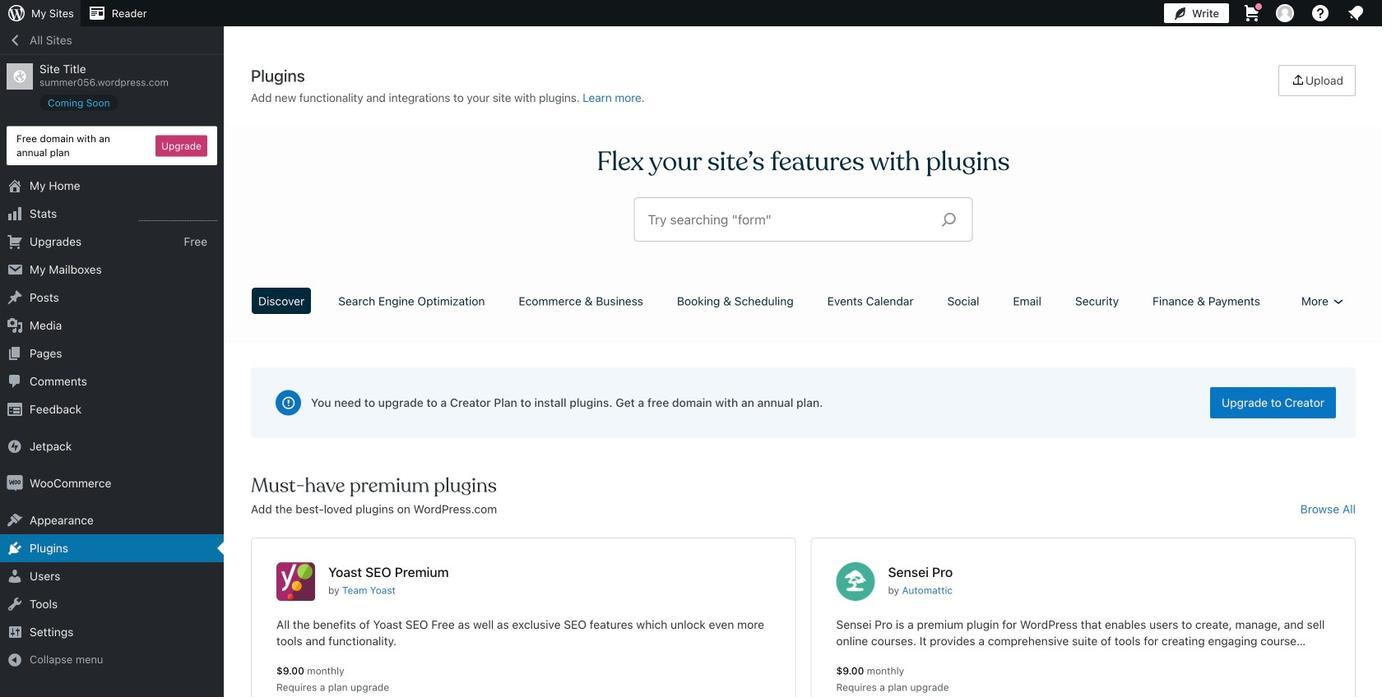 Task type: vqa. For each thing, say whether or not it's contained in the screenshot.
menu inside Jetpack Stats main content
no



Task type: describe. For each thing, give the bounding box(es) containing it.
2 list item from the top
[[1375, 238, 1382, 299]]

manage your notifications image
[[1346, 3, 1366, 23]]

1 list item from the top
[[1375, 161, 1382, 238]]

help image
[[1311, 3, 1330, 23]]

highest hourly views 0 image
[[139, 211, 217, 221]]



Task type: locate. For each thing, give the bounding box(es) containing it.
1 plugin icon image from the left
[[276, 563, 315, 601]]

open search image
[[928, 208, 970, 231]]

1 img image from the top
[[7, 439, 23, 455]]

1 vertical spatial img image
[[7, 476, 23, 492]]

my profile image
[[1276, 4, 1294, 22]]

0 horizontal spatial plugin icon image
[[276, 563, 315, 601]]

list item
[[1375, 161, 1382, 238], [1375, 238, 1382, 299]]

0 vertical spatial img image
[[7, 439, 23, 455]]

None search field
[[635, 198, 972, 241]]

plugin icon image
[[276, 563, 315, 601], [836, 563, 875, 601]]

2 img image from the top
[[7, 476, 23, 492]]

1 horizontal spatial plugin icon image
[[836, 563, 875, 601]]

img image
[[7, 439, 23, 455], [7, 476, 23, 492]]

main content
[[245, 65, 1362, 698]]

my shopping cart image
[[1242, 3, 1262, 23]]

2 plugin icon image from the left
[[836, 563, 875, 601]]



